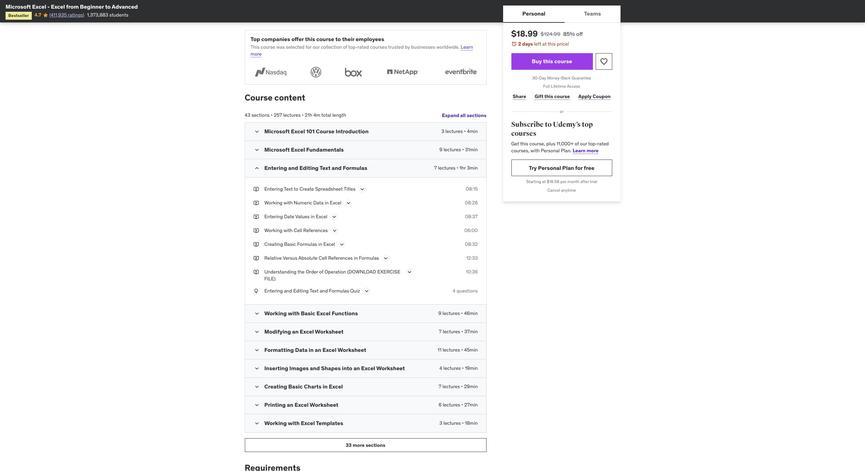 Task type: locate. For each thing, give the bounding box(es) containing it.
2 vertical spatial personal
[[538, 164, 561, 171]]

learn more link for subscribe to udemy's top courses
[[573, 147, 599, 154]]

more inside button
[[353, 442, 365, 448]]

basic up modifying an excel worksheet
[[301, 310, 315, 317]]

basic for formulas
[[284, 241, 296, 247]]

11,000+
[[557, 141, 574, 147]]

plan.
[[561, 147, 572, 154]]

lectures right 11
[[443, 347, 460, 353]]

1 horizontal spatial show lecture description image
[[359, 186, 366, 193]]

0 vertical spatial show lecture description image
[[359, 186, 366, 193]]

editing
[[300, 164, 319, 171], [293, 288, 309, 294]]

starting
[[526, 179, 541, 184]]

course up collection
[[316, 36, 334, 42]]

1 vertical spatial 9
[[439, 310, 442, 317]]

this inside get this course, plus 11,000+ of our top-rated courses, with personal plan.
[[521, 141, 528, 147]]

teams
[[584, 10, 601, 17]]

3 small image from the top
[[253, 165, 260, 172]]

lectures for working with excel templates
[[444, 420, 461, 426]]

0 horizontal spatial rated
[[358, 44, 369, 50]]

more up free
[[587, 147, 599, 154]]

small image for working
[[253, 420, 260, 427]]

1 horizontal spatial cell
[[319, 255, 327, 261]]

microsoft excel fundamentals
[[264, 146, 344, 153]]

lectures up 11 lectures • 45min
[[443, 329, 460, 335]]

1 vertical spatial for
[[576, 164, 583, 171]]

1 vertical spatial 7
[[439, 329, 442, 335]]

days
[[522, 41, 533, 47]]

4 lectures • 19min
[[440, 365, 478, 371]]

tab list
[[503, 6, 621, 23]]

courses down employees
[[370, 44, 387, 50]]

printing
[[264, 402, 286, 408]]

(411,935
[[49, 12, 67, 18]]

1 vertical spatial personal
[[541, 147, 560, 154]]

1 horizontal spatial references
[[328, 255, 353, 261]]

$18.99 $124.99 85% off
[[512, 28, 583, 39]]

trusted
[[388, 44, 404, 50]]

0 vertical spatial rated
[[358, 44, 369, 50]]

working for working with basic excel functions
[[264, 310, 287, 317]]

working with basic excel functions
[[264, 310, 358, 317]]

0 horizontal spatial course
[[245, 92, 273, 103]]

lectures right 6
[[443, 402, 460, 408]]

1 vertical spatial text
[[284, 186, 293, 192]]

creating for creating basic formulas in excel
[[264, 241, 283, 247]]

top
[[582, 120, 593, 129]]

0 vertical spatial cell
[[294, 227, 302, 234]]

fundamentals
[[306, 146, 344, 153]]

4 xsmall image from the top
[[253, 288, 259, 295]]

• for creating basic charts in excel
[[461, 384, 463, 390]]

this
[[251, 44, 260, 50]]

to left create
[[294, 186, 298, 192]]

course down lifetime
[[555, 93, 570, 99]]

• left 45min
[[461, 347, 463, 353]]

0 horizontal spatial 4
[[440, 365, 442, 371]]

1 entering from the top
[[264, 164, 287, 171]]

lectures up 6 lectures • 27min
[[443, 384, 460, 390]]

buy
[[532, 58, 542, 65]]

of right the 11,000+
[[575, 141, 579, 147]]

plus
[[547, 141, 556, 147]]

4 small image from the top
[[253, 310, 260, 317]]

small image for modifying
[[253, 329, 260, 336]]

3 entering from the top
[[264, 214, 283, 220]]

• left '19min'
[[462, 365, 464, 371]]

xsmall image
[[253, 186, 259, 193], [253, 214, 259, 220], [253, 255, 259, 262], [253, 288, 259, 295]]

show lecture description image for working with cell references
[[331, 227, 338, 234]]

1 vertical spatial of
[[575, 141, 579, 147]]

learn more link down employees
[[251, 44, 473, 57]]

sections inside dropdown button
[[467, 112, 487, 118]]

ratings)
[[68, 12, 84, 18]]

1 creating from the top
[[264, 241, 283, 247]]

1 horizontal spatial courses
[[512, 129, 537, 138]]

0 vertical spatial 4
[[453, 288, 456, 294]]

• for printing an excel worksheet
[[462, 402, 463, 408]]

1 vertical spatial top-
[[588, 141, 598, 147]]

1 vertical spatial learn more link
[[573, 147, 599, 154]]

2 vertical spatial microsoft
[[264, 146, 290, 153]]

plan
[[563, 164, 574, 171]]

show lecture description image down "titles"
[[345, 200, 352, 207]]

more
[[251, 51, 262, 57], [587, 147, 599, 154], [353, 442, 365, 448]]

• for microsoft excel 101 course introduction
[[464, 128, 466, 134]]

this inside button
[[543, 58, 553, 65]]

0 horizontal spatial sections
[[252, 112, 270, 118]]

microsoft
[[6, 3, 31, 10], [264, 128, 290, 135], [264, 146, 290, 153]]

11
[[438, 347, 442, 353]]

0 vertical spatial for
[[306, 44, 312, 50]]

4 for 4 lectures • 19min
[[440, 365, 442, 371]]

printing an excel worksheet
[[264, 402, 338, 408]]

2 vertical spatial show lecture description image
[[406, 269, 413, 276]]

1 vertical spatial our
[[580, 141, 587, 147]]

0 horizontal spatial text
[[284, 186, 293, 192]]

gift
[[535, 93, 544, 99]]

1 horizontal spatial learn more
[[573, 147, 599, 154]]

3 down 6
[[440, 420, 442, 426]]

2 vertical spatial 7
[[439, 384, 442, 390]]

our inside get this course, plus 11,000+ of our top-rated courses, with personal plan.
[[580, 141, 587, 147]]

with down date
[[284, 227, 293, 234]]

• left the 27min
[[462, 402, 463, 408]]

xsmall image
[[253, 200, 259, 206], [253, 227, 259, 234], [253, 241, 259, 248], [253, 269, 259, 276]]

1 horizontal spatial text
[[310, 288, 319, 294]]

0 vertical spatial courses
[[370, 44, 387, 50]]

more down this
[[251, 51, 262, 57]]

modifying an excel worksheet
[[264, 328, 344, 335]]

1 horizontal spatial learn
[[573, 147, 586, 154]]

length
[[333, 112, 346, 118]]

0 horizontal spatial learn more
[[251, 44, 473, 57]]

1 vertical spatial references
[[328, 255, 353, 261]]

courses inside subscribe to udemy's top courses
[[512, 129, 537, 138]]

of inside get this course, plus 11,000+ of our top-rated courses, with personal plan.
[[575, 141, 579, 147]]

4 for 4 questions
[[453, 288, 456, 294]]

cell right absolute
[[319, 255, 327, 261]]

2 vertical spatial basic
[[288, 383, 303, 390]]

show lecture description image for understanding the order of operation (download exercise file)
[[406, 269, 413, 276]]

buy this course
[[532, 58, 573, 65]]

2 horizontal spatial of
[[575, 141, 579, 147]]

• left 1hr
[[457, 165, 459, 171]]

apply coupon button
[[577, 90, 612, 103]]

$18.99
[[512, 28, 538, 39]]

show lecture description image for creating basic formulas in excel
[[339, 241, 346, 248]]

working down printing
[[264, 420, 287, 427]]

basic up versus
[[284, 241, 296, 247]]

•
[[271, 112, 273, 118], [302, 112, 304, 118], [464, 128, 466, 134], [462, 146, 464, 153], [457, 165, 459, 171], [461, 310, 463, 317], [462, 329, 463, 335], [461, 347, 463, 353], [462, 365, 464, 371], [461, 384, 463, 390], [462, 402, 463, 408], [462, 420, 464, 426]]

0 vertical spatial learn more
[[251, 44, 473, 57]]

show lecture description image
[[359, 186, 366, 193], [331, 227, 338, 234], [406, 269, 413, 276]]

0 horizontal spatial top-
[[348, 44, 358, 50]]

learn more for top companies offer this course to their employees
[[251, 44, 473, 57]]

gift this course link
[[533, 90, 572, 103]]

10:36
[[466, 269, 478, 275]]

29min
[[464, 384, 478, 390]]

basic for charts
[[288, 383, 303, 390]]

0 horizontal spatial data
[[295, 347, 308, 354]]

show lecture description image for entering text to create spreadsheet titles
[[359, 186, 366, 193]]

text down order
[[310, 288, 319, 294]]

our right the 11,000+
[[580, 141, 587, 147]]

7 small image from the top
[[253, 384, 260, 390]]

in up (download
[[354, 255, 358, 261]]

learn more link up free
[[573, 147, 599, 154]]

personal down plus
[[541, 147, 560, 154]]

0 vertical spatial 3
[[442, 128, 444, 134]]

3 xsmall image from the top
[[253, 241, 259, 248]]

shapes
[[321, 365, 341, 372]]

small image
[[253, 329, 260, 336], [253, 420, 260, 427]]

7 for and
[[434, 165, 437, 171]]

9 up 7 lectures • 1hr 3min
[[440, 146, 443, 153]]

expand all sections
[[442, 112, 487, 118]]

small image for microsoft excel 101 course introduction
[[253, 128, 260, 135]]

cell up creating basic formulas in excel
[[294, 227, 302, 234]]

guarantee
[[572, 75, 591, 80]]

1 small image from the top
[[253, 329, 260, 336]]

2 entering from the top
[[264, 186, 283, 192]]

sections right all
[[467, 112, 487, 118]]

this for buy
[[543, 58, 553, 65]]

text down fundamentals on the top left of the page
[[320, 164, 331, 171]]

and right images
[[310, 365, 320, 372]]

4.7
[[34, 12, 41, 18]]

entering text to create spreadsheet titles
[[264, 186, 356, 192]]

try personal plan for free link
[[512, 160, 612, 176]]

0 horizontal spatial references
[[303, 227, 328, 234]]

1 vertical spatial show lecture description image
[[331, 227, 338, 234]]

excel down printing an excel worksheet
[[301, 420, 315, 427]]

33 more sections
[[346, 442, 386, 448]]

lectures down expand
[[446, 128, 463, 134]]

buy this course button
[[512, 53, 593, 70]]

alarm image
[[512, 41, 517, 47]]

0 vertical spatial course
[[245, 92, 273, 103]]

values
[[296, 214, 310, 220]]

1 vertical spatial 3
[[440, 420, 442, 426]]

course
[[316, 36, 334, 42], [261, 44, 275, 50], [555, 58, 573, 65], [555, 93, 570, 99]]

personal
[[523, 10, 546, 17], [541, 147, 560, 154], [538, 164, 561, 171]]

1 vertical spatial courses
[[512, 129, 537, 138]]

1 vertical spatial at
[[542, 179, 546, 184]]

• for working with excel templates
[[462, 420, 464, 426]]

1 vertical spatial creating
[[264, 383, 287, 390]]

microsoft for microsoft excel 101 course introduction
[[264, 128, 290, 135]]

data right numeric
[[314, 200, 324, 206]]

working for working with excel templates
[[264, 420, 287, 427]]

4 working from the top
[[264, 420, 287, 427]]

0 vertical spatial basic
[[284, 241, 296, 247]]

courses,
[[512, 147, 530, 154]]

to up '1,373,883 students'
[[105, 3, 111, 10]]

excel left the functions on the left bottom of the page
[[317, 310, 331, 317]]

course up back
[[555, 58, 573, 65]]

1 vertical spatial small image
[[253, 420, 260, 427]]

and down microsoft excel fundamentals
[[288, 164, 298, 171]]

xsmall image for working with cell references
[[253, 227, 259, 234]]

small image for inserting images and shapes into an excel worksheet
[[253, 365, 260, 372]]

4 entering from the top
[[264, 288, 283, 294]]

to
[[105, 3, 111, 10], [336, 36, 341, 42], [545, 120, 552, 129], [294, 186, 298, 192]]

0 vertical spatial our
[[313, 44, 320, 50]]

order
[[306, 269, 318, 275]]

3min
[[467, 165, 478, 171]]

1 vertical spatial learn more
[[573, 147, 599, 154]]

2 horizontal spatial sections
[[467, 112, 487, 118]]

employees
[[356, 36, 384, 42]]

lectures for inserting images and shapes into an excel worksheet
[[444, 365, 461, 371]]

more for subscribe to udemy's top courses
[[587, 147, 599, 154]]

2 working from the top
[[264, 227, 282, 234]]

6 small image from the top
[[253, 365, 260, 372]]

sections for expand all sections
[[467, 112, 487, 118]]

with down course,
[[531, 147, 540, 154]]

tab list containing personal
[[503, 6, 621, 23]]

entering left date
[[264, 214, 283, 220]]

9 up 7 lectures • 37min
[[439, 310, 442, 317]]

2 small image from the top
[[253, 146, 260, 153]]

basic
[[284, 241, 296, 247], [301, 310, 315, 317], [288, 383, 303, 390]]

creating basic charts in excel
[[264, 383, 343, 390]]

3 xsmall image from the top
[[253, 255, 259, 262]]

sections inside button
[[366, 442, 386, 448]]

lectures for entering and editing text and formulas
[[438, 165, 456, 171]]

xsmall image for entering and editing text and formulas quiz
[[253, 288, 259, 295]]

08:37
[[465, 214, 478, 220]]

0 vertical spatial text
[[320, 164, 331, 171]]

in
[[325, 200, 329, 206], [311, 214, 315, 220], [318, 241, 322, 247], [354, 255, 358, 261], [309, 347, 314, 354], [323, 383, 328, 390]]

0 vertical spatial of
[[343, 44, 347, 50]]

with for working with excel templates
[[288, 420, 300, 427]]

into
[[342, 365, 352, 372]]

of inside understanding the order of operation (download exercise file)
[[319, 269, 324, 275]]

small image for creating basic charts in excel
[[253, 384, 260, 390]]

show lecture description image
[[345, 200, 352, 207], [331, 214, 338, 220], [339, 241, 346, 248], [383, 255, 390, 262], [364, 288, 370, 295]]

references up operation
[[328, 255, 353, 261]]

show lecture description image for working with numeric data in excel
[[345, 200, 352, 207]]

small image for microsoft excel fundamentals
[[253, 146, 260, 153]]

0 horizontal spatial learn
[[461, 44, 473, 50]]

working with excel templates
[[264, 420, 343, 427]]

4 xsmall image from the top
[[253, 269, 259, 276]]

• for microsoft excel fundamentals
[[462, 146, 464, 153]]

1 horizontal spatial for
[[576, 164, 583, 171]]

small image for printing an excel worksheet
[[253, 402, 260, 409]]

learn inside learn more
[[461, 44, 473, 50]]

microsoft for microsoft excel fundamentals
[[264, 146, 290, 153]]

with for working with cell references
[[284, 227, 293, 234]]

2 horizontal spatial text
[[320, 164, 331, 171]]

0 vertical spatial learn
[[461, 44, 473, 50]]

0 horizontal spatial our
[[313, 44, 320, 50]]

to left their at left
[[336, 36, 341, 42]]

• for modifying an excel worksheet
[[462, 329, 463, 335]]

sections right 33
[[366, 442, 386, 448]]

4 left the questions
[[453, 288, 456, 294]]

1 horizontal spatial sections
[[366, 442, 386, 448]]

xsmall image for working with numeric data in excel
[[253, 200, 259, 206]]

back
[[562, 75, 571, 80]]

our down top companies offer this course to their employees
[[313, 44, 320, 50]]

1 xsmall image from the top
[[253, 200, 259, 206]]

text left create
[[284, 186, 293, 192]]

in right charts at the bottom left of page
[[323, 383, 328, 390]]

0 vertical spatial creating
[[264, 241, 283, 247]]

course right 101
[[316, 128, 335, 135]]

box image
[[342, 66, 365, 79]]

2 creating from the top
[[264, 383, 287, 390]]

lectures down 11 lectures • 45min
[[444, 365, 461, 371]]

working for working with cell references
[[264, 227, 282, 234]]

text for entering and editing text and formulas
[[320, 164, 331, 171]]

2 vertical spatial more
[[353, 442, 365, 448]]

lectures up 7 lectures • 37min
[[443, 310, 460, 317]]

wishlist image
[[600, 57, 608, 66]]

course inside buy this course button
[[555, 58, 573, 65]]

images
[[290, 365, 309, 372]]

0 vertical spatial 7
[[434, 165, 437, 171]]

2 xsmall image from the top
[[253, 214, 259, 220]]

3
[[442, 128, 444, 134], [440, 420, 442, 426]]

show lecture description image for entering and editing text and formulas quiz
[[364, 288, 370, 295]]

1 vertical spatial 4
[[440, 365, 442, 371]]

0 vertical spatial personal
[[523, 10, 546, 17]]

• for inserting images and shapes into an excel worksheet
[[462, 365, 464, 371]]

get this course, plus 11,000+ of our top-rated courses, with personal plan.
[[512, 141, 609, 154]]

more inside learn more
[[251, 51, 262, 57]]

2 xsmall image from the top
[[253, 227, 259, 234]]

rated inside get this course, plus 11,000+ of our top-rated courses, with personal plan.
[[598, 141, 609, 147]]

microsoft excel 101 course introduction
[[264, 128, 369, 135]]

1 vertical spatial course
[[316, 128, 335, 135]]

at right left
[[543, 41, 547, 47]]

entering for entering date values in excel
[[264, 214, 283, 220]]

lectures for working with basic excel functions
[[443, 310, 460, 317]]

this up courses,
[[521, 141, 528, 147]]

7 left 1hr
[[434, 165, 437, 171]]

2 horizontal spatial more
[[587, 147, 599, 154]]

creating up relative
[[264, 241, 283, 247]]

expand
[[442, 112, 459, 118]]

2 small image from the top
[[253, 420, 260, 427]]

entering up "working with numeric data in excel"
[[264, 186, 283, 192]]

lectures left 1hr
[[438, 165, 456, 171]]

xsmall image for entering date values in excel
[[253, 214, 259, 220]]

4 down 11
[[440, 365, 442, 371]]

3 lectures • 4min
[[442, 128, 478, 134]]

learn right plan.
[[573, 147, 586, 154]]

1 xsmall image from the top
[[253, 186, 259, 193]]

21h 4m
[[305, 112, 320, 118]]

0 vertical spatial learn more link
[[251, 44, 473, 57]]

1 horizontal spatial learn more link
[[573, 147, 599, 154]]

learn more down employees
[[251, 44, 473, 57]]

7 lectures • 37min
[[439, 329, 478, 335]]

1 vertical spatial learn
[[573, 147, 586, 154]]

0 vertical spatial editing
[[300, 164, 319, 171]]

top- inside get this course, plus 11,000+ of our top-rated courses, with personal plan.
[[588, 141, 598, 147]]

1 horizontal spatial rated
[[598, 141, 609, 147]]

0 horizontal spatial of
[[319, 269, 324, 275]]

show lecture description image right quiz
[[364, 288, 370, 295]]

1 horizontal spatial data
[[314, 200, 324, 206]]

2 horizontal spatial show lecture description image
[[406, 269, 413, 276]]

• left the 29min
[[461, 384, 463, 390]]

sections right 43
[[252, 112, 270, 118]]

learn more for subscribe to udemy's top courses
[[573, 147, 599, 154]]

understanding
[[264, 269, 297, 275]]

0 vertical spatial more
[[251, 51, 262, 57]]

personal button
[[503, 6, 565, 22]]

9 lectures • 31min
[[440, 146, 478, 153]]

with
[[531, 147, 540, 154], [284, 200, 293, 206], [284, 227, 293, 234], [288, 310, 300, 317], [288, 420, 300, 427]]

to left udemy's on the top of page
[[545, 120, 552, 129]]

the
[[298, 269, 305, 275]]

working down entering date values in excel
[[264, 227, 282, 234]]

was
[[277, 44, 285, 50]]

5 small image from the top
[[253, 347, 260, 354]]

with for working with basic excel functions
[[288, 310, 300, 317]]

8 small image from the top
[[253, 402, 260, 409]]

1 vertical spatial more
[[587, 147, 599, 154]]

personal up $16.58
[[538, 164, 561, 171]]

7 up 6
[[439, 384, 442, 390]]

1,373,883 students
[[87, 12, 128, 18]]

free
[[584, 164, 595, 171]]

show lecture description image down spreadsheet
[[331, 214, 338, 220]]

1 small image from the top
[[253, 128, 260, 135]]

xsmall image for entering text to create spreadsheet titles
[[253, 186, 259, 193]]

with up modifying an excel worksheet
[[288, 310, 300, 317]]

worksheet
[[315, 328, 344, 335], [338, 347, 366, 354], [376, 365, 405, 372], [310, 402, 338, 408]]

1 vertical spatial rated
[[598, 141, 609, 147]]

small image
[[253, 128, 260, 135], [253, 146, 260, 153], [253, 165, 260, 172], [253, 310, 260, 317], [253, 347, 260, 354], [253, 365, 260, 372], [253, 384, 260, 390], [253, 402, 260, 409]]

try
[[529, 164, 537, 171]]

templates
[[316, 420, 343, 427]]

2 vertical spatial of
[[319, 269, 324, 275]]

0 horizontal spatial learn more link
[[251, 44, 473, 57]]

all
[[461, 112, 466, 118]]

learn right worldwide.
[[461, 44, 473, 50]]

1 horizontal spatial more
[[353, 442, 365, 448]]

working
[[264, 200, 282, 206], [264, 227, 282, 234], [264, 310, 287, 317], [264, 420, 287, 427]]

1 vertical spatial cell
[[319, 255, 327, 261]]

0 horizontal spatial more
[[251, 51, 262, 57]]

small image for working with basic excel functions
[[253, 310, 260, 317]]

show lecture description image up "relative versus absolute cell references in formulas"
[[331, 227, 338, 234]]

0 vertical spatial small image
[[253, 329, 260, 336]]

37min
[[465, 329, 478, 335]]

1 horizontal spatial top-
[[588, 141, 598, 147]]

7 for excel
[[439, 384, 442, 390]]

with up date
[[284, 200, 293, 206]]

1 vertical spatial editing
[[293, 288, 309, 294]]

0 horizontal spatial for
[[306, 44, 312, 50]]

3 for microsoft excel 101 course introduction
[[442, 128, 444, 134]]

editing down microsoft excel fundamentals
[[300, 164, 319, 171]]

show lecture description image right exercise
[[406, 269, 413, 276]]

3 working from the top
[[264, 310, 287, 317]]

working up modifying
[[264, 310, 287, 317]]

lectures right 257
[[283, 112, 301, 118]]

1 vertical spatial microsoft
[[264, 128, 290, 135]]

1 working from the top
[[264, 200, 282, 206]]

4
[[453, 288, 456, 294], [440, 365, 442, 371]]

101
[[306, 128, 315, 135]]

for down top companies offer this course to their employees
[[306, 44, 312, 50]]

0 vertical spatial references
[[303, 227, 328, 234]]

0 vertical spatial 9
[[440, 146, 443, 153]]

• left 37min
[[462, 329, 463, 335]]

excel up "relative versus absolute cell references in formulas"
[[324, 241, 335, 247]]

entering down microsoft excel fundamentals
[[264, 164, 287, 171]]

1 horizontal spatial our
[[580, 141, 587, 147]]

functions
[[332, 310, 358, 317]]

to inside subscribe to udemy's top courses
[[545, 120, 552, 129]]

3 down expand
[[442, 128, 444, 134]]

2 vertical spatial text
[[310, 288, 319, 294]]



Task type: vqa. For each thing, say whether or not it's contained in the screenshot.
first
no



Task type: describe. For each thing, give the bounding box(es) containing it.
entering and editing text and formulas quiz
[[264, 288, 360, 294]]

12:33
[[466, 255, 478, 261]]

excel up (411,935
[[51, 3, 65, 10]]

course down companies
[[261, 44, 275, 50]]

in up "relative versus absolute cell references in formulas"
[[318, 241, 322, 247]]

show lecture description image for entering date values in excel
[[331, 214, 338, 220]]

11 lectures • 45min
[[438, 347, 478, 353]]

entering for entering text to create spreadsheet titles
[[264, 186, 283, 192]]

0 horizontal spatial courses
[[370, 44, 387, 50]]

course inside gift this course link
[[555, 93, 570, 99]]

advanced
[[112, 3, 138, 10]]

18min
[[465, 420, 478, 426]]

85%
[[564, 30, 575, 37]]

learn for top companies offer this course to their employees
[[461, 44, 473, 50]]

starting at $16.58 per month after trial cancel anytime
[[526, 179, 597, 193]]

apply coupon
[[579, 93, 611, 99]]

this for gift
[[545, 93, 553, 99]]

formatting data in an excel worksheet
[[264, 347, 366, 354]]

operation
[[325, 269, 346, 275]]

9 for microsoft excel fundamentals
[[440, 146, 443, 153]]

bestseller
[[8, 13, 29, 18]]

modifying
[[264, 328, 291, 335]]

xsmall image for understanding the order of operation (download exercise file)
[[253, 269, 259, 276]]

small image for entering and editing text and formulas
[[253, 165, 260, 172]]

text for entering and editing text and formulas quiz
[[310, 288, 319, 294]]

xsmall image for relative versus absolute cell references in formulas
[[253, 255, 259, 262]]

2 days left at this price!
[[518, 41, 569, 47]]

personal inside button
[[523, 10, 546, 17]]

versus
[[283, 255, 297, 261]]

show lecture description image for relative versus absolute cell references in formulas
[[383, 255, 390, 262]]

editing for entering and editing text and formulas
[[300, 164, 319, 171]]

1 horizontal spatial course
[[316, 128, 335, 135]]

spreadsheet
[[315, 186, 343, 192]]

33
[[346, 442, 352, 448]]

beginner
[[80, 3, 104, 10]]

eventbrite image
[[441, 66, 481, 79]]

45min
[[464, 347, 478, 353]]

netapp image
[[383, 66, 423, 79]]

3 lectures • 18min
[[440, 420, 478, 426]]

expand all sections button
[[442, 108, 487, 122]]

formatting
[[264, 347, 294, 354]]

4min
[[467, 128, 478, 134]]

sections for 33 more sections
[[366, 442, 386, 448]]

udemy's
[[553, 120, 581, 129]]

excel down inserting images and shapes into an excel worksheet
[[329, 383, 343, 390]]

more for top companies offer this course to their employees
[[251, 51, 262, 57]]

relative versus absolute cell references in formulas
[[264, 255, 379, 261]]

off
[[577, 30, 583, 37]]

nasdaq image
[[251, 66, 290, 79]]

(411,935 ratings)
[[49, 12, 84, 18]]

• left 21h 4m
[[302, 112, 304, 118]]

per
[[561, 179, 567, 184]]

share
[[513, 93, 526, 99]]

working for working with numeric data in excel
[[264, 200, 282, 206]]

their
[[342, 36, 355, 42]]

charts
[[304, 383, 322, 390]]

lectures for creating basic charts in excel
[[443, 384, 460, 390]]

excel down spreadsheet
[[330, 200, 342, 206]]

excel left 101
[[291, 128, 305, 135]]

1 horizontal spatial of
[[343, 44, 347, 50]]

08:26
[[465, 200, 478, 206]]

an right into
[[354, 365, 360, 372]]

selected
[[286, 44, 305, 50]]

left
[[534, 41, 541, 47]]

excel down 'working with basic excel functions'
[[300, 328, 314, 335]]

an up the shapes
[[315, 347, 321, 354]]

lectures for microsoft excel 101 course introduction
[[446, 128, 463, 134]]

price!
[[557, 41, 569, 47]]

by
[[405, 44, 410, 50]]

1 vertical spatial data
[[295, 347, 308, 354]]

7 lectures • 29min
[[439, 384, 478, 390]]

this right offer
[[305, 36, 315, 42]]

day
[[539, 75, 546, 80]]

lectures for printing an excel worksheet
[[443, 402, 460, 408]]

formulas up absolute
[[297, 241, 317, 247]]

learn more link for top companies offer this course to their employees
[[251, 44, 473, 57]]

companies
[[261, 36, 290, 42]]

19min
[[465, 365, 478, 371]]

in down modifying an excel worksheet
[[309, 347, 314, 354]]

or
[[560, 109, 564, 114]]

an right modifying
[[292, 328, 299, 335]]

excel up 4.7
[[32, 3, 46, 10]]

month
[[568, 179, 580, 184]]

this for get
[[521, 141, 528, 147]]

creating for creating basic charts in excel
[[264, 383, 287, 390]]

1hr
[[460, 165, 466, 171]]

course content
[[245, 92, 305, 103]]

1 vertical spatial basic
[[301, 310, 315, 317]]

0 vertical spatial at
[[543, 41, 547, 47]]

formulas left quiz
[[329, 288, 349, 294]]

257
[[274, 112, 282, 118]]

excel down "creating basic charts in excel"
[[295, 402, 309, 408]]

30-
[[533, 75, 539, 80]]

• for formatting data in an excel worksheet
[[461, 347, 463, 353]]

excel right into
[[361, 365, 375, 372]]

introduction
[[336, 128, 369, 135]]

9 lectures • 46min
[[439, 310, 478, 317]]

43 sections • 257 lectures • 21h 4m total length
[[245, 112, 346, 118]]

• left 257
[[271, 112, 273, 118]]

excel right values
[[316, 214, 328, 220]]

learn for subscribe to udemy's top courses
[[573, 147, 586, 154]]

• for working with basic excel functions
[[461, 310, 463, 317]]

an right printing
[[287, 402, 293, 408]]

microsoft excel - excel from beginner to advanced
[[6, 3, 138, 10]]

with inside get this course, plus 11,000+ of our top-rated courses, with personal plan.
[[531, 147, 540, 154]]

0 vertical spatial data
[[314, 200, 324, 206]]

at inside starting at $16.58 per month after trial cancel anytime
[[542, 179, 546, 184]]

subscribe to udemy's top courses
[[512, 120, 593, 138]]

formulas up "titles"
[[343, 164, 367, 171]]

students
[[109, 12, 128, 18]]

entering for entering and editing text and formulas
[[264, 164, 287, 171]]

inserting
[[264, 365, 288, 372]]

$16.58
[[547, 179, 560, 184]]

and down fundamentals on the top left of the page
[[332, 164, 342, 171]]

06:00
[[465, 227, 478, 234]]

personal inside get this course, plus 11,000+ of our top-rated courses, with personal plan.
[[541, 147, 560, 154]]

editing for entering and editing text and formulas quiz
[[293, 288, 309, 294]]

relative
[[264, 255, 282, 261]]

3 for working with excel templates
[[440, 420, 442, 426]]

after
[[581, 179, 589, 184]]

anytime
[[561, 188, 576, 193]]

entering for entering and editing text and formulas quiz
[[264, 288, 283, 294]]

formulas up (download
[[359, 255, 379, 261]]

working with numeric data in excel
[[264, 200, 342, 206]]

share button
[[512, 90, 528, 103]]

9 for working with basic excel functions
[[439, 310, 442, 317]]

1,373,883
[[87, 12, 108, 18]]

from
[[66, 3, 79, 10]]

volkswagen image
[[309, 66, 324, 79]]

• for entering and editing text and formulas
[[457, 165, 459, 171]]

top companies offer this course to their employees
[[251, 36, 384, 42]]

understanding the order of operation (download exercise file)
[[264, 269, 401, 282]]

0 vertical spatial top-
[[348, 44, 358, 50]]

2
[[518, 41, 521, 47]]

xsmall image for creating basic formulas in excel
[[253, 241, 259, 248]]

content
[[275, 92, 305, 103]]

trial
[[590, 179, 597, 184]]

lectures for microsoft excel fundamentals
[[444, 146, 461, 153]]

get
[[512, 141, 519, 147]]

exercise
[[377, 269, 401, 275]]

0 horizontal spatial cell
[[294, 227, 302, 234]]

in right values
[[311, 214, 315, 220]]

in down spreadsheet
[[325, 200, 329, 206]]

0 vertical spatial microsoft
[[6, 3, 31, 10]]

excel up entering and editing text and formulas
[[291, 146, 305, 153]]

this down $124.99
[[548, 41, 556, 47]]

small image for formatting data in an excel worksheet
[[253, 347, 260, 354]]

and down understanding the order of operation (download exercise file)
[[320, 288, 328, 294]]

excel up the shapes
[[323, 347, 337, 354]]

lectures for modifying an excel worksheet
[[443, 329, 460, 335]]

30-day money-back guarantee full lifetime access
[[533, 75, 591, 89]]

4 questions
[[453, 288, 478, 294]]

lectures for formatting data in an excel worksheet
[[443, 347, 460, 353]]

teams button
[[565, 6, 621, 22]]

and down understanding
[[284, 288, 292, 294]]

6
[[439, 402, 442, 408]]

with for working with numeric data in excel
[[284, 200, 293, 206]]

27min
[[465, 402, 478, 408]]



